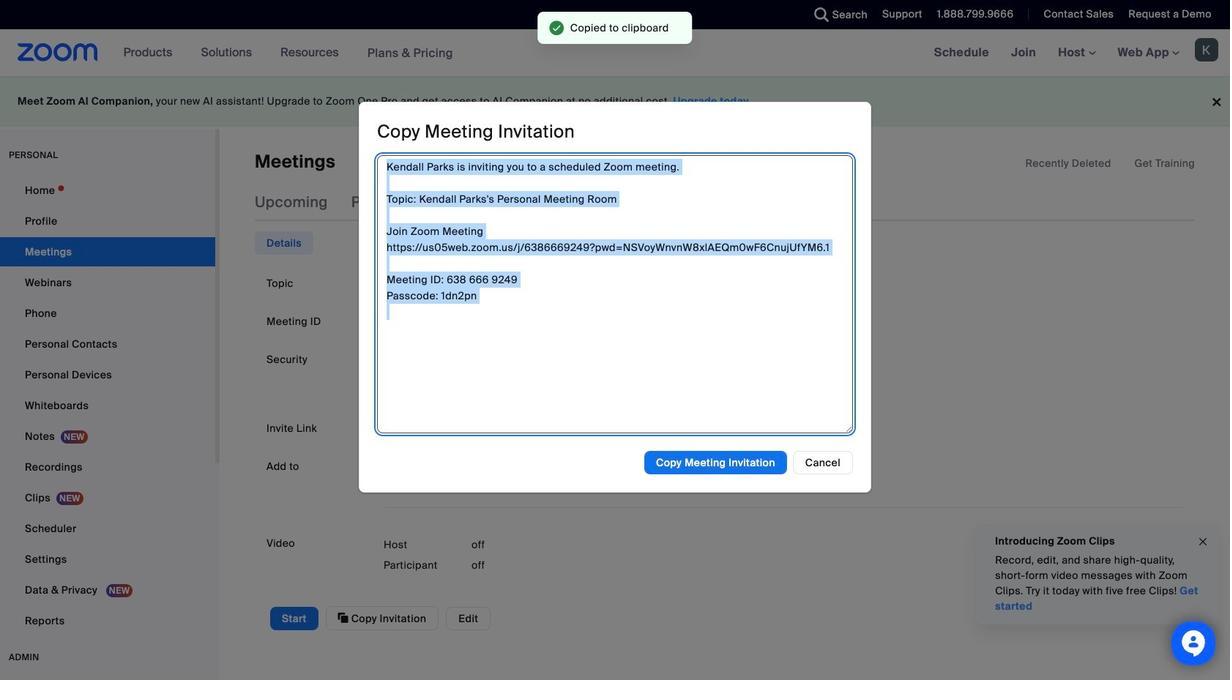 Task type: describe. For each thing, give the bounding box(es) containing it.
copy invitation content text field
[[377, 156, 854, 434]]

success image
[[550, 21, 565, 35]]

1 vertical spatial application
[[384, 417, 1184, 441]]

product information navigation
[[113, 29, 464, 77]]

add to yahoo calendar image
[[694, 460, 708, 475]]

meetings navigation
[[924, 29, 1231, 77]]

1 checked image from the top
[[384, 354, 395, 369]]



Task type: locate. For each thing, give the bounding box(es) containing it.
tab list
[[255, 232, 314, 255]]

1 vertical spatial checked image
[[384, 381, 395, 396]]

2 checked image from the top
[[384, 381, 395, 396]]

close image
[[1198, 534, 1210, 551]]

checked image
[[384, 354, 395, 369], [384, 381, 395, 396]]

tabs of meeting tab list
[[255, 183, 726, 222]]

heading
[[377, 120, 575, 143]]

copy image
[[338, 612, 349, 625]]

add to outlook calendar (.ics) image
[[523, 460, 537, 475]]

0 vertical spatial application
[[1026, 156, 1196, 171]]

application
[[1026, 156, 1196, 171], [384, 417, 1184, 441]]

footer
[[0, 76, 1231, 127]]

personal menu menu
[[0, 176, 215, 637]]

0 vertical spatial checked image
[[384, 354, 395, 369]]

zoom logo image
[[18, 43, 98, 62]]

btn image
[[384, 460, 399, 475]]

dialog
[[359, 102, 872, 493]]

banner
[[0, 29, 1231, 77]]

tab
[[255, 232, 314, 255]]



Task type: vqa. For each thing, say whether or not it's contained in the screenshot.
Star this whiteboard icon inside THE "CARD FOR TEMPLATE LABORATORY REPORT" element
no



